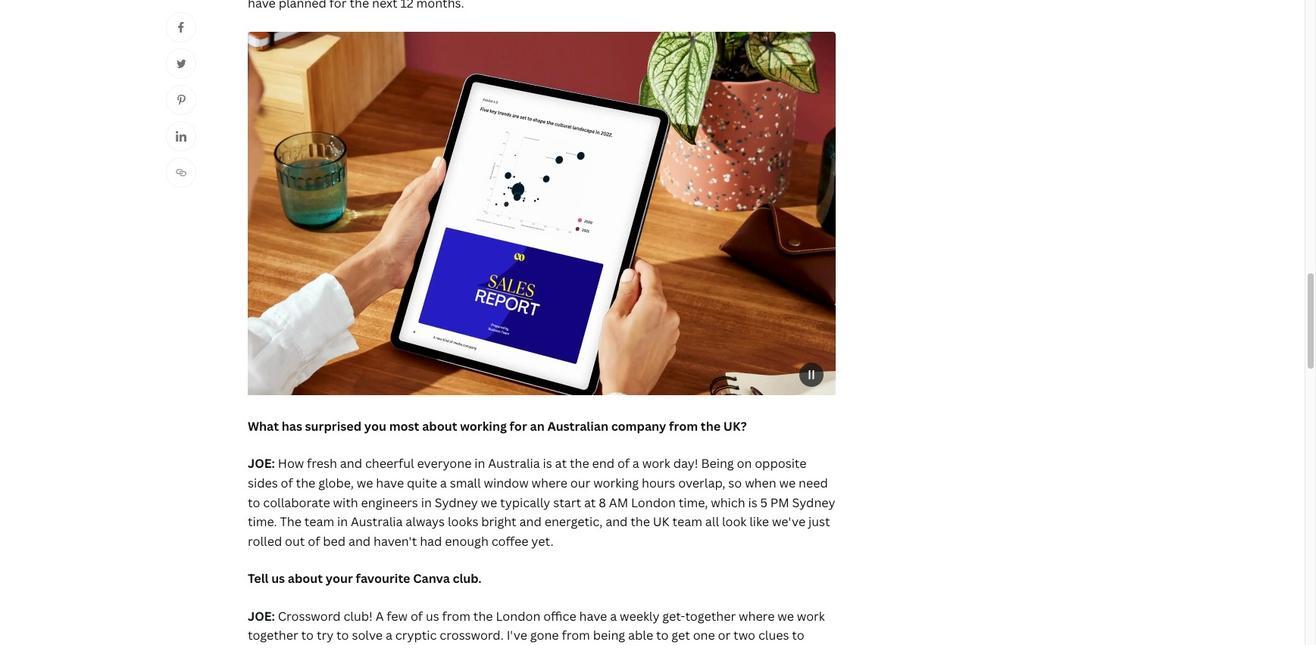 Task type: locate. For each thing, give the bounding box(es) containing it.
1 horizontal spatial from
[[562, 628, 590, 645]]

from
[[669, 418, 698, 435], [442, 609, 471, 625], [562, 628, 590, 645]]

when
[[745, 475, 777, 492]]

1 vertical spatial london
[[496, 609, 541, 625]]

0 horizontal spatial australia
[[351, 514, 403, 531]]

in up always
[[421, 495, 432, 511]]

have up being
[[580, 609, 607, 625]]

1 joe: from the top
[[248, 456, 275, 473]]

need
[[799, 475, 828, 492]]

we up clues
[[778, 609, 794, 625]]

joe: for how fresh and cheerful everyone in australia is at the end of a work day! being on opposite sides of the globe, we have quite a small window where our working hours overlap, so when we need to collaborate with engineers in sydney we typically start at 8 am london time, which is 5 pm sydney time. the team in australia always looks bright and energetic, and the uk team all look like we've just rolled out of bed and haven't had enough coffee yet.
[[248, 456, 275, 473]]

is
[[543, 456, 552, 473], [749, 495, 758, 511]]

0 horizontal spatial work
[[643, 456, 671, 473]]

london up i've
[[496, 609, 541, 625]]

together down crossword
[[248, 628, 298, 645]]

in
[[475, 456, 485, 473], [421, 495, 432, 511], [337, 514, 348, 531]]

australia down engineers
[[351, 514, 403, 531]]

1 horizontal spatial us
[[426, 609, 439, 625]]

1 team from the left
[[305, 514, 334, 531]]

to right try
[[337, 628, 349, 645]]

in up 'small'
[[475, 456, 485, 473]]

joe: up sides
[[248, 456, 275, 473]]

8
[[599, 495, 606, 511]]

and down "typically"
[[520, 514, 542, 531]]

0 horizontal spatial team
[[305, 514, 334, 531]]

is left 5
[[749, 495, 758, 511]]

0 vertical spatial work
[[643, 456, 671, 473]]

working left for
[[460, 418, 507, 435]]

of up cryptic
[[411, 609, 423, 625]]

0 horizontal spatial have
[[376, 475, 404, 492]]

1 horizontal spatial work
[[797, 609, 825, 625]]

the up collaborate
[[296, 475, 316, 492]]

0 horizontal spatial is
[[543, 456, 552, 473]]

uk
[[653, 514, 670, 531]]

tell us about your favourite canva club.
[[248, 571, 482, 588]]

overlap,
[[679, 475, 726, 492]]

1 vertical spatial have
[[580, 609, 607, 625]]

being
[[702, 456, 734, 473]]

a
[[633, 456, 640, 473], [440, 475, 447, 492], [610, 609, 617, 625], [386, 628, 393, 645]]

1 horizontal spatial about
[[422, 418, 458, 435]]

from up crossword.
[[442, 609, 471, 625]]

1 vertical spatial us
[[426, 609, 439, 625]]

1 vertical spatial where
[[739, 609, 775, 625]]

small
[[450, 475, 481, 492]]

0 horizontal spatial in
[[337, 514, 348, 531]]

bed
[[323, 533, 346, 550]]

0 vertical spatial australia
[[488, 456, 540, 473]]

1 vertical spatial working
[[594, 475, 639, 492]]

0 horizontal spatial together
[[248, 628, 298, 645]]

1 horizontal spatial where
[[739, 609, 775, 625]]

1 vertical spatial work
[[797, 609, 825, 625]]

at up start
[[555, 456, 567, 473]]

where up start
[[532, 475, 568, 492]]

2 joe: from the top
[[248, 609, 275, 625]]

australia up window in the bottom left of the page
[[488, 456, 540, 473]]

for
[[510, 418, 527, 435]]

2 horizontal spatial in
[[475, 456, 485, 473]]

out
[[285, 533, 305, 550]]

1 vertical spatial is
[[749, 495, 758, 511]]

at
[[555, 456, 567, 473], [584, 495, 596, 511]]

the up crossword.
[[474, 609, 493, 625]]

sydney
[[435, 495, 478, 511], [793, 495, 836, 511]]

0 horizontal spatial at
[[555, 456, 567, 473]]

am
[[609, 495, 629, 511]]

to up time.
[[248, 495, 260, 511]]

australia
[[488, 456, 540, 473], [351, 514, 403, 531]]

in down the with
[[337, 514, 348, 531]]

window
[[484, 475, 529, 492]]

1 horizontal spatial at
[[584, 495, 596, 511]]

us
[[271, 571, 285, 588], [426, 609, 439, 625]]

office
[[544, 609, 577, 625]]

team
[[305, 514, 334, 531], [673, 514, 703, 531]]

cheerful
[[365, 456, 414, 473]]

everyone
[[417, 456, 472, 473]]

0 horizontal spatial where
[[532, 475, 568, 492]]

we up bright
[[481, 495, 497, 511]]

the
[[280, 514, 302, 531]]

two
[[734, 628, 756, 645]]

joe: down the "tell"
[[248, 609, 275, 625]]

to left try
[[301, 628, 314, 645]]

where
[[532, 475, 568, 492], [739, 609, 775, 625]]

0 horizontal spatial london
[[496, 609, 541, 625]]

0 vertical spatial have
[[376, 475, 404, 492]]

about
[[422, 418, 458, 435], [288, 571, 323, 588]]

at left 8 at the left of page
[[584, 495, 596, 511]]

0 vertical spatial us
[[271, 571, 285, 588]]

the up our
[[570, 456, 590, 473]]

0 horizontal spatial about
[[288, 571, 323, 588]]

0 vertical spatial at
[[555, 456, 567, 473]]

have
[[376, 475, 404, 492], [580, 609, 607, 625]]

have up engineers
[[376, 475, 404, 492]]

0 vertical spatial working
[[460, 418, 507, 435]]

had
[[420, 533, 442, 550]]

1 vertical spatial from
[[442, 609, 471, 625]]

where up two
[[739, 609, 775, 625]]

enough
[[445, 533, 489, 550]]

about left your
[[288, 571, 323, 588]]

to left get
[[656, 628, 669, 645]]

0 vertical spatial where
[[532, 475, 568, 492]]

0 vertical spatial joe:
[[248, 456, 275, 473]]

1 horizontal spatial london
[[631, 495, 676, 511]]

time.
[[248, 514, 277, 531]]

from up day! at the bottom of the page
[[669, 418, 698, 435]]

0 vertical spatial in
[[475, 456, 485, 473]]

i've
[[507, 628, 528, 645]]

0 vertical spatial london
[[631, 495, 676, 511]]

us right the "tell"
[[271, 571, 285, 588]]

1 horizontal spatial working
[[594, 475, 639, 492]]

working
[[460, 418, 507, 435], [594, 475, 639, 492]]

cryptic
[[396, 628, 437, 645]]

0 vertical spatial about
[[422, 418, 458, 435]]

fresh
[[307, 456, 337, 473]]

1 horizontal spatial is
[[749, 495, 758, 511]]

1 horizontal spatial team
[[673, 514, 703, 531]]

0 horizontal spatial from
[[442, 609, 471, 625]]

all
[[706, 514, 719, 531]]

working inside how fresh and cheerful everyone in australia is at the end of a work day! being on opposite sides of the globe, we have quite a small window where our working hours overlap, so when we need to collaborate with engineers in sydney we typically start at 8 am london time, which is 5 pm sydney time. the team in australia always looks bright and energetic, and the uk team all look like we've just rolled out of bed and haven't had enough coffee yet.
[[594, 475, 639, 492]]

0 horizontal spatial sydney
[[435, 495, 478, 511]]

the
[[701, 418, 721, 435], [570, 456, 590, 473], [296, 475, 316, 492], [631, 514, 650, 531], [474, 609, 493, 625]]

2 team from the left
[[673, 514, 703, 531]]

1 horizontal spatial sydney
[[793, 495, 836, 511]]

together
[[686, 609, 736, 625], [248, 628, 298, 645]]

1 horizontal spatial together
[[686, 609, 736, 625]]

1 horizontal spatial in
[[421, 495, 432, 511]]

haven't
[[374, 533, 417, 550]]

work
[[643, 456, 671, 473], [797, 609, 825, 625]]

is down an
[[543, 456, 552, 473]]

you
[[364, 418, 387, 435]]

sydney up looks on the bottom of the page
[[435, 495, 478, 511]]

london down "hours"
[[631, 495, 676, 511]]

bright
[[482, 514, 517, 531]]

to inside how fresh and cheerful everyone in australia is at the end of a work day! being on opposite sides of the globe, we have quite a small window where our working hours overlap, so when we need to collaborate with engineers in sydney we typically start at 8 am london time, which is 5 pm sydney time. the team in australia always looks bright and energetic, and the uk team all look like we've just rolled out of bed and haven't had enough coffee yet.
[[248, 495, 260, 511]]

what has surprised you most about working for an australian company from the uk?
[[248, 418, 747, 435]]

we
[[357, 475, 373, 492], [780, 475, 796, 492], [481, 495, 497, 511], [778, 609, 794, 625]]

2 vertical spatial in
[[337, 514, 348, 531]]

0 vertical spatial from
[[669, 418, 698, 435]]

about right most
[[422, 418, 458, 435]]

of
[[618, 456, 630, 473], [281, 475, 293, 492], [308, 533, 320, 550], [411, 609, 423, 625]]

0 horizontal spatial working
[[460, 418, 507, 435]]

team up bed
[[305, 514, 334, 531]]

gone
[[531, 628, 559, 645]]

0 horizontal spatial us
[[271, 571, 285, 588]]

able
[[628, 628, 654, 645]]

end
[[592, 456, 615, 473]]

and up globe,
[[340, 456, 362, 473]]

canva
[[413, 571, 450, 588]]

a down few
[[386, 628, 393, 645]]

from down office
[[562, 628, 590, 645]]

sydney down need
[[793, 495, 836, 511]]

we down opposite
[[780, 475, 796, 492]]

to
[[248, 495, 260, 511], [301, 628, 314, 645], [337, 628, 349, 645], [656, 628, 669, 645]]

1 vertical spatial joe:
[[248, 609, 275, 625]]

joe:
[[248, 456, 275, 473], [248, 609, 275, 625]]

us up cryptic
[[426, 609, 439, 625]]

day!
[[674, 456, 699, 473]]

working up am
[[594, 475, 639, 492]]

2 horizontal spatial from
[[669, 418, 698, 435]]

together up one
[[686, 609, 736, 625]]

team down time,
[[673, 514, 703, 531]]

1 horizontal spatial have
[[580, 609, 607, 625]]

and
[[340, 456, 362, 473], [520, 514, 542, 531], [606, 514, 628, 531], [349, 533, 371, 550]]

1 vertical spatial australia
[[351, 514, 403, 531]]

we've
[[772, 514, 806, 531]]



Task type: vqa. For each thing, say whether or not it's contained in the screenshot.
Which
yes



Task type: describe. For each thing, give the bounding box(es) containing it.
most
[[389, 418, 420, 435]]

have inside crossword club! a few of us from the london office have a weekly get-together where we work together to try to solve a cryptic crossword. i've gone from being able to get one or two clues t
[[580, 609, 607, 625]]

clues
[[759, 628, 789, 645]]

start
[[554, 495, 582, 511]]

try
[[317, 628, 334, 645]]

us inside crossword club! a few of us from the london office have a weekly get-together where we work together to try to solve a cryptic crossword. i've gone from being able to get one or two clues t
[[426, 609, 439, 625]]

work inside crossword club! a few of us from the london office have a weekly get-together where we work together to try to solve a cryptic crossword. i've gone from being able to get one or two clues t
[[797, 609, 825, 625]]

how fresh and cheerful everyone in australia is at the end of a work day! being on opposite sides of the globe, we have quite a small window where our working hours overlap, so when we need to collaborate with engineers in sydney we typically start at 8 am london time, which is 5 pm sydney time. the team in australia always looks bright and energetic, and the uk team all look like we've just rolled out of bed and haven't had enough coffee yet.
[[248, 456, 836, 550]]

our
[[571, 475, 591, 492]]

club.
[[453, 571, 482, 588]]

joe: for crossword club! a few of us from the london office have a weekly get-together where we work together to try to solve a cryptic crossword. i've gone from being able to get one or two clues t
[[248, 609, 275, 625]]

collaborate
[[263, 495, 330, 511]]

we inside crossword club! a few of us from the london office have a weekly get-together where we work together to try to solve a cryptic crossword. i've gone from being able to get one or two clues t
[[778, 609, 794, 625]]

look
[[722, 514, 747, 531]]

with
[[333, 495, 358, 511]]

a down everyone
[[440, 475, 447, 492]]

your
[[326, 571, 353, 588]]

uk?
[[724, 418, 747, 435]]

have inside how fresh and cheerful everyone in australia is at the end of a work day! being on opposite sides of the globe, we have quite a small window where our working hours overlap, so when we need to collaborate with engineers in sydney we typically start at 8 am london time, which is 5 pm sydney time. the team in australia always looks bright and energetic, and the uk team all look like we've just rolled out of bed and haven't had enough coffee yet.
[[376, 475, 404, 492]]

1 sydney from the left
[[435, 495, 478, 511]]

1 horizontal spatial australia
[[488, 456, 540, 473]]

so
[[729, 475, 742, 492]]

on
[[737, 456, 752, 473]]

always
[[406, 514, 445, 531]]

hours
[[642, 475, 676, 492]]

of down how
[[281, 475, 293, 492]]

looks
[[448, 514, 479, 531]]

how
[[278, 456, 304, 473]]

tell
[[248, 571, 269, 588]]

rolled
[[248, 533, 282, 550]]

coffee
[[492, 533, 529, 550]]

being
[[593, 628, 626, 645]]

1 vertical spatial about
[[288, 571, 323, 588]]

has
[[282, 418, 302, 435]]

a up being
[[610, 609, 617, 625]]

crossword.
[[440, 628, 504, 645]]

typically
[[500, 495, 551, 511]]

few
[[387, 609, 408, 625]]

work inside how fresh and cheerful everyone in australia is at the end of a work day! being on opposite sides of the globe, we have quite a small window where our working hours overlap, so when we need to collaborate with engineers in sydney we typically start at 8 am london time, which is 5 pm sydney time. the team in australia always looks bright and energetic, and the uk team all look like we've just rolled out of bed and haven't had enough coffee yet.
[[643, 456, 671, 473]]

london inside crossword club! a few of us from the london office have a weekly get-together where we work together to try to solve a cryptic crossword. i've gone from being able to get one or two clues t
[[496, 609, 541, 625]]

we up the with
[[357, 475, 373, 492]]

2 sydney from the left
[[793, 495, 836, 511]]

the left uk
[[631, 514, 650, 531]]

london inside how fresh and cheerful everyone in australia is at the end of a work day! being on opposite sides of the globe, we have quite a small window where our working hours overlap, so when we need to collaborate with engineers in sydney we typically start at 8 am london time, which is 5 pm sydney time. the team in australia always looks bright and energetic, and the uk team all look like we've just rolled out of bed and haven't had enough coffee yet.
[[631, 495, 676, 511]]

get-
[[663, 609, 686, 625]]

weekly
[[620, 609, 660, 625]]

1 vertical spatial together
[[248, 628, 298, 645]]

company
[[611, 418, 667, 435]]

an
[[530, 418, 545, 435]]

globe,
[[319, 475, 354, 492]]

and down am
[[606, 514, 628, 531]]

where inside crossword club! a few of us from the london office have a weekly get-together where we work together to try to solve a cryptic crossword. i've gone from being able to get one or two clues t
[[739, 609, 775, 625]]

and right bed
[[349, 533, 371, 550]]

1 vertical spatial in
[[421, 495, 432, 511]]

of right the out at the bottom left of the page
[[308, 533, 320, 550]]

2 vertical spatial from
[[562, 628, 590, 645]]

pm
[[771, 495, 790, 511]]

which
[[711, 495, 746, 511]]

just
[[809, 514, 831, 531]]

crossword
[[278, 609, 341, 625]]

5
[[761, 495, 768, 511]]

1 vertical spatial at
[[584, 495, 596, 511]]

time,
[[679, 495, 708, 511]]

club!
[[344, 609, 373, 625]]

a
[[376, 609, 384, 625]]

engineers
[[361, 495, 418, 511]]

a right 'end'
[[633, 456, 640, 473]]

energetic,
[[545, 514, 603, 531]]

quite
[[407, 475, 437, 492]]

crossword club! a few of us from the london office have a weekly get-together where we work together to try to solve a cryptic crossword. i've gone from being able to get one or two clues t
[[248, 609, 825, 646]]

0 vertical spatial is
[[543, 456, 552, 473]]

like
[[750, 514, 770, 531]]

or
[[718, 628, 731, 645]]

the left uk?
[[701, 418, 721, 435]]

yet.
[[532, 533, 554, 550]]

sides
[[248, 475, 278, 492]]

what
[[248, 418, 279, 435]]

the inside crossword club! a few of us from the london office have a weekly get-together where we work together to try to solve a cryptic crossword. i've gone from being able to get one or two clues t
[[474, 609, 493, 625]]

where inside how fresh and cheerful everyone in australia is at the end of a work day! being on opposite sides of the globe, we have quite a small window where our working hours overlap, so when we need to collaborate with engineers in sydney we typically start at 8 am london time, which is 5 pm sydney time. the team in australia always looks bright and energetic, and the uk team all look like we've just rolled out of bed and haven't had enough coffee yet.
[[532, 475, 568, 492]]

one
[[693, 628, 715, 645]]

australian
[[548, 418, 609, 435]]

of inside crossword club! a few of us from the london office have a weekly get-together where we work together to try to solve a cryptic crossword. i've gone from being able to get one or two clues t
[[411, 609, 423, 625]]

surprised
[[305, 418, 362, 435]]

of right 'end'
[[618, 456, 630, 473]]

get
[[672, 628, 690, 645]]

opposite
[[755, 456, 807, 473]]

solve
[[352, 628, 383, 645]]

0 vertical spatial together
[[686, 609, 736, 625]]

favourite
[[356, 571, 411, 588]]



